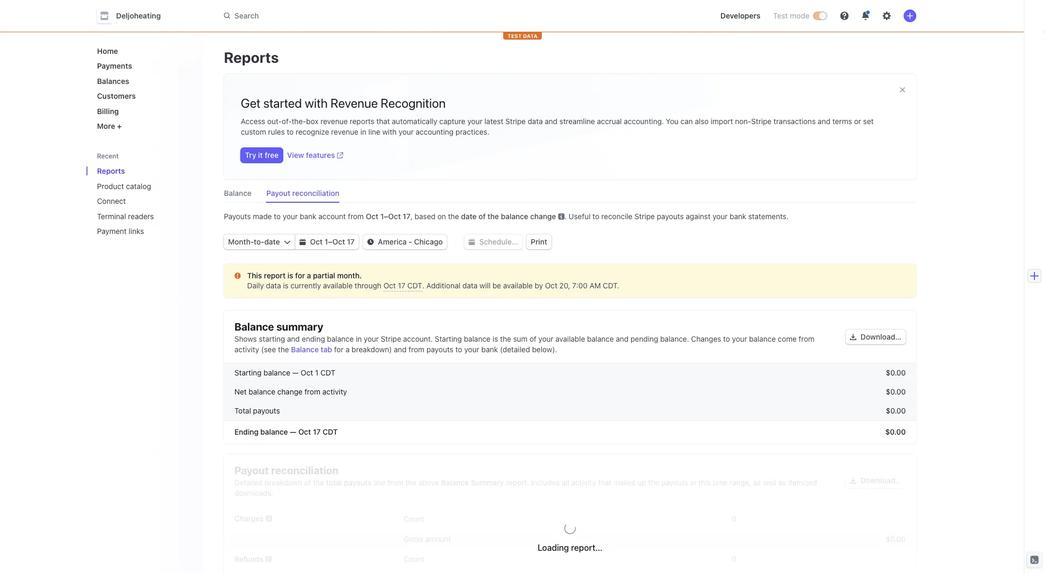 Task type: vqa. For each thing, say whether or not it's contained in the screenshot.
the bottom The "Related"
no



Task type: describe. For each thing, give the bounding box(es) containing it.
1 vertical spatial revenue
[[331, 128, 359, 136]]

payment links link
[[93, 223, 180, 240]]

balance right above
[[441, 479, 469, 488]]

product
[[97, 182, 124, 191]]

you
[[666, 117, 679, 126]]

print button
[[527, 235, 552, 250]]

1 horizontal spatial for
[[334, 346, 344, 354]]

grid for payout reconciliation
[[224, 508, 917, 574]]

of-
[[282, 117, 292, 126]]

recent element
[[86, 163, 203, 240]]

your down automatically
[[399, 128, 414, 136]]

0 cell for refunds
[[573, 552, 737, 567]]

0 cell for charges
[[573, 512, 737, 527]]

connect
[[97, 197, 126, 206]]

tab list containing balance
[[224, 186, 917, 203]]

home link
[[93, 42, 194, 59]]

0 for charges
[[732, 515, 737, 524]]

your right changes
[[732, 335, 747, 344]]

view features link
[[287, 150, 344, 161]]

developers
[[721, 11, 761, 20]]

data
[[523, 33, 538, 39]]

oct down payouts made to your bank account from oct 1 – oct 17 , based on the
[[333, 238, 345, 246]]

$0.00 for row containing starting balance —
[[886, 369, 906, 378]]

recent
[[97, 152, 119, 160]]

balance tab for a breakdown) and from payouts to your bank (detailed below).
[[291, 346, 557, 354]]

count for charges
[[404, 515, 424, 524]]

from left above
[[388, 479, 404, 488]]

reconcile
[[602, 212, 633, 221]]

ending
[[302, 335, 325, 344]]

balance summary
[[235, 320, 323, 333]]

and left pending
[[616, 335, 629, 344]]

balance down total payouts
[[261, 428, 288, 437]]

1 inside row
[[315, 369, 319, 378]]

from inside shows starting and ending balance in your stripe account. starting balance is the sum of your available balance and pending balance. changes to your balance come from activity (see the
[[799, 335, 815, 344]]

notifications image
[[862, 12, 870, 20]]

the left total
[[313, 479, 324, 488]]

will
[[480, 282, 491, 290]]

1 vertical spatial payout
[[235, 464, 269, 477]]

balances
[[97, 77, 129, 85]]

0 vertical spatial reports
[[224, 48, 279, 66]]

payments
[[97, 62, 132, 70]]

currently
[[291, 282, 321, 290]]

stripe left transactions
[[752, 117, 772, 126]]

cdt for starting balance — oct 1 cdt
[[321, 369, 336, 378]]

more +
[[97, 122, 122, 131]]

oct left ,
[[388, 212, 401, 221]]

reports loading completed element
[[224, 74, 917, 574]]

payouts made to your bank account from oct 1 – oct 17 , based on the
[[224, 212, 459, 221]]

payout inside payout reconciliation 'link'
[[267, 189, 290, 198]]

oct down balance tab link
[[301, 369, 313, 378]]

try it free
[[245, 151, 279, 160]]

recent navigation links element
[[86, 152, 203, 240]]

of inside shows starting and ending balance in your stripe account. starting balance is the sum of your available balance and pending balance. changes to your balance come from activity (see the
[[530, 335, 537, 344]]

reconciliation inside payout reconciliation 'link'
[[292, 189, 340, 198]]

1 horizontal spatial date
[[461, 212, 477, 221]]

this
[[699, 479, 711, 488]]

that inside access out-of-the-box revenue reports that automatically capture your latest stripe data and streamline accrual accounting. you can also import non-stripe transactions and terms or set custom rules to recognize revenue in line with your accounting practices.
[[377, 117, 390, 126]]

balance up total payouts
[[249, 388, 275, 397]]

get
[[241, 96, 261, 111]]

catalog
[[126, 182, 151, 191]]

from down the account.
[[409, 346, 425, 354]]

$0.00 cell
[[742, 535, 906, 544]]

balance left 'come'
[[749, 335, 776, 344]]

row containing charges
[[224, 508, 917, 531]]

the right (see
[[278, 346, 289, 354]]

your right "against"
[[713, 212, 728, 221]]

refunds
[[235, 555, 263, 564]]

and left terms
[[818, 117, 831, 126]]

amount
[[426, 535, 451, 544]]

latest
[[485, 117, 504, 126]]

balance link
[[224, 186, 258, 203]]

row containing refunds
[[224, 548, 917, 571]]

shows starting and ending balance in your stripe account. starting balance is the sum of your available balance and pending balance. changes to your balance come from activity (see the
[[235, 335, 815, 354]]

by
[[535, 282, 543, 290]]

based
[[415, 212, 436, 221]]

1 vertical spatial is
[[283, 282, 289, 290]]

payout reconciliation inside 'link'
[[267, 189, 340, 198]]

makes
[[614, 479, 636, 488]]

balance for balance summary
[[235, 320, 274, 333]]

$0.00 for row containing ending balance —
[[886, 428, 906, 437]]

features
[[306, 151, 335, 160]]

cdt inside this report is for a partial month. daily data is currently available through oct 17 cdt . additional data will be available by oct 20, 7:00 am cdt.
[[408, 282, 422, 290]]

partial
[[313, 272, 335, 280]]

access
[[241, 117, 265, 126]]

access out-of-the-box revenue reports that automatically capture your latest stripe data and streamline accrual accounting. you can also import non-stripe transactions and terms or set custom rules to recognize revenue in line with your accounting practices.
[[241, 117, 874, 136]]

in inside shows starting and ending balance in your stripe account. starting balance is the sum of your available balance and pending balance. changes to your balance come from activity (see the
[[356, 335, 362, 344]]

month-to-date button
[[224, 235, 295, 250]]

and left streamline
[[545, 117, 558, 126]]

a inside this report is for a partial month. daily data is currently available through oct 17 cdt . additional data will be available by oct 20, 7:00 am cdt.
[[307, 272, 311, 280]]

that inside report. includes all activity that makes up the payouts in this time range, as well as itemized downloads.
[[598, 479, 612, 488]]

terminal readers link
[[93, 208, 180, 225]]

2 svg image from the left
[[300, 239, 306, 245]]

well
[[763, 479, 777, 488]]

activity inside shows starting and ending balance in your stripe account. starting balance is the sum of your available balance and pending balance. changes to your balance come from activity (see the
[[235, 346, 259, 354]]

detailed breakdown of the total payouts line from the above balance summary
[[235, 479, 504, 488]]

1 horizontal spatial available
[[503, 282, 533, 290]]

oct down net balance change from activity
[[299, 428, 311, 437]]

free
[[265, 151, 279, 160]]

— for starting balance —
[[292, 369, 299, 378]]

Search search field
[[218, 6, 516, 26]]

on
[[438, 212, 446, 221]]

0 vertical spatial –
[[384, 212, 388, 221]]

revenue
[[331, 96, 378, 111]]

the-
[[292, 117, 306, 126]]

be
[[493, 282, 501, 290]]

payment
[[97, 227, 127, 236]]

svg image inside schedule… "button"
[[469, 239, 475, 245]]

ending
[[235, 428, 259, 437]]

report…
[[571, 543, 603, 553]]

data inside access out-of-the-box revenue reports that automatically capture your latest stripe data and streamline accrual accounting. you can also import non-stripe transactions and terms or set custom rules to recognize revenue in line with your accounting practices.
[[528, 117, 543, 126]]

grid for balance summary
[[224, 364, 917, 444]]

payouts
[[224, 212, 251, 221]]

downloads.
[[235, 489, 274, 498]]

row containing total payouts
[[224, 402, 917, 421]]

payouts inside report. includes all activity that makes up the payouts in this time range, as well as itemized downloads.
[[662, 479, 689, 488]]

17 down payouts made to your bank account from oct 1 – oct 17 , based on the
[[347, 238, 355, 246]]

month-to-date
[[228, 238, 280, 246]]

gross amount
[[404, 535, 451, 544]]

+
[[117, 122, 122, 131]]

count for refunds
[[404, 555, 424, 564]]

starting
[[259, 335, 285, 344]]

download… button for balance summary
[[846, 330, 906, 345]]

balance left the sum
[[464, 335, 491, 344]]

Search text field
[[218, 6, 516, 26]]

1 horizontal spatial a
[[346, 346, 350, 354]]

billing
[[97, 107, 119, 116]]

help image
[[841, 12, 849, 20]]

the up the (detailed on the bottom of the page
[[500, 335, 511, 344]]

report.
[[506, 479, 529, 488]]

report
[[264, 272, 286, 280]]

changes
[[691, 335, 722, 344]]

core navigation links element
[[93, 42, 194, 135]]

or
[[854, 117, 862, 126]]

oct up america
[[366, 212, 379, 221]]

reports link
[[93, 163, 180, 180]]

deljoheating
[[116, 11, 161, 20]]

balance for balance
[[224, 189, 252, 198]]

your down payout reconciliation 'link'
[[283, 212, 298, 221]]

includes
[[531, 479, 560, 488]]

daily
[[247, 282, 264, 290]]

your up below).
[[539, 335, 554, 344]]

schedule…
[[479, 238, 518, 246]]

pending
[[631, 335, 659, 344]]

it
[[258, 151, 263, 160]]

stripe inside shows starting and ending balance in your stripe account. starting balance is the sum of your available balance and pending balance. changes to your balance come from activity (see the
[[381, 335, 401, 344]]

test
[[508, 33, 522, 39]]

balance up schedule…
[[501, 212, 529, 221]]

8 row from the top
[[224, 571, 917, 574]]

and down the account.
[[394, 346, 407, 354]]

account
[[319, 212, 346, 221]]

net
[[235, 388, 247, 397]]

recognize
[[296, 128, 329, 136]]

row containing ending balance —
[[224, 421, 917, 444]]

starting inside shows starting and ending balance in your stripe account. starting balance is the sum of your available balance and pending balance. changes to your balance come from activity (see the
[[435, 335, 462, 344]]

to inside access out-of-the-box revenue reports that automatically capture your latest stripe data and streamline accrual accounting. you can also import non-stripe transactions and terms or set custom rules to recognize revenue in line with your accounting practices.
[[287, 128, 294, 136]]

loading
[[538, 543, 569, 553]]

stripe right latest at the top of the page
[[506, 117, 526, 126]]

custom
[[241, 128, 266, 136]]

from inside row
[[305, 388, 321, 397]]

schedule… button
[[465, 235, 523, 250]]

test mode
[[773, 11, 810, 20]]

chicago
[[414, 238, 443, 246]]

. inside this report is for a partial month. daily data is currently available through oct 17 cdt . additional data will be available by oct 20, 7:00 am cdt.
[[422, 282, 425, 290]]

gross
[[404, 535, 424, 544]]

practices.
[[456, 128, 490, 136]]



Task type: locate. For each thing, give the bounding box(es) containing it.
breakdown
[[265, 479, 302, 488]]

row
[[224, 364, 917, 383], [224, 383, 917, 402], [224, 402, 917, 421], [224, 421, 917, 444], [224, 508, 917, 531], [224, 531, 917, 548], [224, 548, 917, 571], [224, 571, 917, 574]]

2 row from the top
[[224, 383, 917, 402]]

to inside shows starting and ending balance in your stripe account. starting balance is the sum of your available balance and pending balance. changes to your balance come from activity (see the
[[724, 335, 730, 344]]

america - chicago button
[[363, 235, 447, 250]]

balance tab link
[[291, 346, 332, 354]]

the inside report. includes all activity that makes up the payouts in this time range, as well as itemized downloads.
[[649, 479, 660, 488]]

summary
[[277, 320, 323, 333]]

svg image left america
[[368, 239, 374, 245]]

reports down the search
[[224, 48, 279, 66]]

1 vertical spatial activity
[[323, 388, 347, 397]]

available inside shows starting and ending balance in your stripe account. starting balance is the sum of your available balance and pending balance. changes to your balance come from activity (see the
[[556, 335, 585, 344]]

automatically
[[392, 117, 438, 126]]

0 horizontal spatial a
[[307, 272, 311, 280]]

change up print
[[530, 212, 556, 221]]

balance up net balance change from activity
[[264, 369, 290, 378]]

count up gross
[[404, 515, 424, 524]]

1 count from the top
[[404, 515, 424, 524]]

2 vertical spatial of
[[304, 479, 311, 488]]

summary
[[471, 479, 504, 488]]

0 vertical spatial download…
[[861, 333, 902, 342]]

links
[[129, 227, 144, 236]]

1 horizontal spatial –
[[384, 212, 388, 221]]

2 download… button from the top
[[846, 474, 906, 489]]

1 row from the top
[[224, 364, 917, 383]]

0 vertical spatial cdt
[[408, 282, 422, 290]]

0 horizontal spatial change
[[277, 388, 303, 397]]

$0.00 for row containing total payouts
[[886, 407, 906, 416]]

tab list
[[224, 186, 917, 203]]

0 vertical spatial reconciliation
[[292, 189, 340, 198]]

1 horizontal spatial change
[[530, 212, 556, 221]]

to-
[[254, 238, 264, 246]]

svg image right to-
[[284, 239, 291, 245]]

breakdown)
[[352, 346, 392, 354]]

count
[[404, 515, 424, 524], [404, 555, 424, 564]]

available up below).
[[556, 335, 585, 344]]

row containing starting balance —
[[224, 364, 917, 383]]

count down gross
[[404, 555, 424, 564]]

0 vertical spatial a
[[307, 272, 311, 280]]

1 vertical spatial date
[[264, 238, 280, 246]]

this
[[247, 272, 262, 280]]

1 vertical spatial grid
[[224, 508, 917, 574]]

from right account
[[348, 212, 364, 221]]

– left ,
[[384, 212, 388, 221]]

account.
[[403, 335, 433, 344]]

test data
[[508, 33, 538, 39]]

svg image
[[469, 239, 475, 245], [235, 273, 241, 279], [850, 334, 857, 341], [850, 478, 857, 484]]

cdt up total
[[323, 428, 338, 437]]

starting up balance tab for a breakdown) and from payouts to your bank (detailed below).
[[435, 335, 462, 344]]

is down report
[[283, 282, 289, 290]]

2 horizontal spatial data
[[528, 117, 543, 126]]

line right total
[[374, 479, 386, 488]]

— up net balance change from activity
[[292, 369, 299, 378]]

revenue down get started with revenue recognition
[[321, 117, 348, 126]]

1 vertical spatial .
[[422, 282, 425, 290]]

17
[[403, 212, 411, 221], [347, 238, 355, 246], [398, 282, 406, 290], [313, 428, 321, 437]]

0 horizontal spatial with
[[305, 96, 328, 111]]

starting balance — oct 1 cdt
[[235, 369, 336, 378]]

svg image for month-to-date
[[284, 239, 291, 245]]

cell
[[573, 535, 737, 544]]

0 vertical spatial 1
[[381, 212, 384, 221]]

0 horizontal spatial for
[[295, 272, 305, 280]]

as left well
[[754, 479, 761, 488]]

balance up payouts
[[224, 189, 252, 198]]

oct right the through
[[384, 282, 396, 290]]

0 horizontal spatial available
[[323, 282, 353, 290]]

7 row from the top
[[224, 548, 917, 571]]

is left the sum
[[493, 335, 498, 344]]

america - chicago
[[378, 238, 443, 246]]

oct right by
[[545, 282, 558, 290]]

2 horizontal spatial svg image
[[368, 239, 374, 245]]

in inside access out-of-the-box revenue reports that automatically capture your latest stripe data and streamline accrual accounting. you can also import non-stripe transactions and terms or set custom rules to recognize revenue in line with your accounting practices.
[[361, 128, 367, 136]]

grid containing starting balance —
[[224, 364, 917, 444]]

1 horizontal spatial 1
[[325, 238, 328, 246]]

payout up "detailed"
[[235, 464, 269, 477]]

svg image left oct 1 – oct 17
[[300, 239, 306, 245]]

download… button for payout reconciliation
[[846, 474, 906, 489]]

0 vertical spatial that
[[377, 117, 390, 126]]

loading report…
[[538, 543, 603, 553]]

1 vertical spatial payout reconciliation
[[235, 464, 339, 477]]

. left additional
[[422, 282, 425, 290]]

0 horizontal spatial that
[[377, 117, 390, 126]]

1 0 cell from the top
[[573, 512, 737, 527]]

non-
[[735, 117, 752, 126]]

2 grid from the top
[[224, 508, 917, 574]]

3 svg image from the left
[[368, 239, 374, 245]]

customers
[[97, 92, 136, 100]]

reconciliation up account
[[292, 189, 340, 198]]

0 horizontal spatial starting
[[235, 369, 262, 378]]

1 up america
[[381, 212, 384, 221]]

charges
[[235, 515, 264, 524]]

,
[[411, 212, 413, 221]]

come
[[778, 335, 797, 344]]

2 vertical spatial 1
[[315, 369, 319, 378]]

1 grid from the top
[[224, 364, 917, 444]]

starting inside row
[[235, 369, 262, 378]]

from down starting balance — oct 1 cdt
[[305, 388, 321, 397]]

date
[[461, 212, 477, 221], [264, 238, 280, 246]]

0 vertical spatial revenue
[[321, 117, 348, 126]]

0 vertical spatial payout reconciliation
[[267, 189, 340, 198]]

test
[[773, 11, 788, 20]]

below).
[[532, 346, 557, 354]]

7:00
[[572, 282, 588, 290]]

view
[[287, 151, 304, 160]]

0 vertical spatial line
[[369, 128, 380, 136]]

change down starting balance — oct 1 cdt
[[277, 388, 303, 397]]

1 vertical spatial 0 cell
[[573, 552, 737, 567]]

– down account
[[328, 238, 333, 246]]

that
[[377, 117, 390, 126], [598, 479, 612, 488]]

0 horizontal spatial 1
[[315, 369, 319, 378]]

2 horizontal spatial bank
[[730, 212, 747, 221]]

17 inside this report is for a partial month. daily data is currently available through oct 17 cdt . additional data will be available by oct 20, 7:00 am cdt.
[[398, 282, 406, 290]]

connect link
[[93, 193, 180, 210]]

1 download… from the top
[[861, 333, 902, 342]]

with down automatically
[[382, 128, 397, 136]]

17 left based
[[403, 212, 411, 221]]

made
[[253, 212, 272, 221]]

cdt down tab
[[321, 369, 336, 378]]

payments link
[[93, 57, 194, 75]]

with inside access out-of-the-box revenue reports that automatically capture your latest stripe data and streamline accrual accounting. you can also import non-stripe transactions and terms or set custom rules to recognize revenue in line with your accounting practices.
[[382, 128, 397, 136]]

stripe right reconcile
[[635, 212, 655, 221]]

1 vertical spatial of
[[530, 335, 537, 344]]

deljoheating button
[[97, 8, 171, 23]]

in
[[361, 128, 367, 136], [356, 335, 362, 344], [691, 479, 697, 488]]

month-
[[228, 238, 254, 246]]

payout reconciliation link
[[267, 186, 346, 203]]

2 as from the left
[[779, 479, 786, 488]]

total
[[326, 479, 342, 488]]

1 horizontal spatial reports
[[224, 48, 279, 66]]

payout reconciliation up account
[[267, 189, 340, 198]]

–
[[384, 212, 388, 221], [328, 238, 333, 246]]

— down net balance change from activity
[[290, 428, 296, 437]]

1 vertical spatial line
[[374, 479, 386, 488]]

data left "will"
[[463, 282, 478, 290]]

1 horizontal spatial with
[[382, 128, 397, 136]]

data right latest at the top of the page
[[528, 117, 543, 126]]

2 0 from the top
[[732, 555, 737, 564]]

1 horizontal spatial data
[[463, 282, 478, 290]]

balance for balance tab for a breakdown) and from payouts to your bank (detailed below).
[[291, 346, 319, 354]]

1 vertical spatial –
[[328, 238, 333, 246]]

1 horizontal spatial bank
[[482, 346, 498, 354]]

download… for balance summary
[[861, 333, 902, 342]]

2 vertical spatial cdt
[[323, 428, 338, 437]]

0 horizontal spatial activity
[[235, 346, 259, 354]]

activity inside report. includes all activity that makes up the payouts in this time range, as well as itemized downloads.
[[572, 479, 596, 488]]

itemized
[[788, 479, 817, 488]]

grid
[[224, 364, 917, 444], [224, 508, 917, 574]]

grid containing charges
[[224, 508, 917, 574]]

the right 'on'
[[448, 212, 459, 221]]

0 vertical spatial —
[[292, 369, 299, 378]]

0 vertical spatial change
[[530, 212, 556, 221]]

0 horizontal spatial data
[[266, 282, 281, 290]]

starting
[[435, 335, 462, 344], [235, 369, 262, 378]]

in down reports
[[361, 128, 367, 136]]

activity inside row
[[323, 388, 347, 397]]

2 vertical spatial activity
[[572, 479, 596, 488]]

1 horizontal spatial as
[[779, 479, 786, 488]]

streamline
[[560, 117, 595, 126]]

out-
[[267, 117, 282, 126]]

for inside this report is for a partial month. daily data is currently available through oct 17 cdt . additional data will be available by oct 20, 7:00 am cdt.
[[295, 272, 305, 280]]

0 horizontal spatial –
[[328, 238, 333, 246]]

a
[[307, 272, 311, 280], [346, 346, 350, 354]]

0 vertical spatial starting
[[435, 335, 462, 344]]

svg image
[[284, 239, 291, 245], [300, 239, 306, 245], [368, 239, 374, 245]]

bank left the (detailed on the bottom of the page
[[482, 346, 498, 354]]

0 cell
[[573, 512, 737, 527], [573, 552, 737, 567]]

0 horizontal spatial bank
[[300, 212, 317, 221]]

row containing gross amount
[[224, 531, 917, 548]]

svg image for america - chicago
[[368, 239, 374, 245]]

change
[[530, 212, 556, 221], [277, 388, 303, 397]]

activity right all
[[572, 479, 596, 488]]

balance down the ending
[[291, 346, 319, 354]]

2 count from the top
[[404, 555, 424, 564]]

of up schedule… "button"
[[479, 212, 486, 221]]

settings image
[[883, 12, 891, 20]]

2 0 cell from the top
[[573, 552, 737, 567]]

1 vertical spatial in
[[356, 335, 362, 344]]

stripe up breakdown) on the bottom
[[381, 335, 401, 344]]

17 right the through
[[398, 282, 406, 290]]

— for ending balance —
[[290, 428, 296, 437]]

0 vertical spatial date
[[461, 212, 477, 221]]

(detailed
[[500, 346, 530, 354]]

bank
[[300, 212, 317, 221], [730, 212, 747, 221], [482, 346, 498, 354]]

the up schedule… "button"
[[488, 212, 499, 221]]

1 vertical spatial download… button
[[846, 474, 906, 489]]

oct down account
[[310, 238, 323, 246]]

6 row from the top
[[224, 531, 917, 548]]

0 vertical spatial .
[[565, 212, 567, 221]]

1 vertical spatial —
[[290, 428, 296, 437]]

0 vertical spatial for
[[295, 272, 305, 280]]

in left this
[[691, 479, 697, 488]]

svg image inside month-to-date popup button
[[284, 239, 291, 245]]

0 horizontal spatial reports
[[97, 167, 125, 176]]

bank left the statements. on the right top of page
[[730, 212, 747, 221]]

am
[[590, 282, 601, 290]]

line down reports
[[369, 128, 380, 136]]

0 vertical spatial payout
[[267, 189, 290, 198]]

reports inside recent element
[[97, 167, 125, 176]]

date right 'on'
[[461, 212, 477, 221]]

1 vertical spatial download…
[[861, 477, 902, 485]]

1 download… button from the top
[[846, 330, 906, 345]]

a up currently
[[307, 272, 311, 280]]

developers link
[[716, 7, 765, 24]]

balance up shows
[[235, 320, 274, 333]]

time
[[713, 479, 728, 488]]

for
[[295, 272, 305, 280], [334, 346, 344, 354]]

1 horizontal spatial starting
[[435, 335, 462, 344]]

of right breakdown
[[304, 479, 311, 488]]

available left by
[[503, 282, 533, 290]]

1 vertical spatial reports
[[97, 167, 125, 176]]

1 0 from the top
[[732, 515, 737, 524]]

available down month.
[[323, 282, 353, 290]]

for right tab
[[334, 346, 344, 354]]

1 vertical spatial with
[[382, 128, 397, 136]]

1 horizontal spatial .
[[565, 212, 567, 221]]

payout reconciliation up breakdown
[[235, 464, 339, 477]]

. useful to reconcile stripe payouts against your bank statements.
[[565, 212, 789, 221]]

0 vertical spatial count
[[404, 515, 424, 524]]

of right the sum
[[530, 335, 537, 344]]

1 vertical spatial starting
[[235, 369, 262, 378]]

data down report
[[266, 282, 281, 290]]

download… for payout reconciliation
[[861, 477, 902, 485]]

ending balance — oct 17 cdt
[[235, 428, 338, 437]]

print
[[531, 238, 548, 246]]

the
[[448, 212, 459, 221], [488, 212, 499, 221], [500, 335, 511, 344], [278, 346, 289, 354], [313, 479, 324, 488], [406, 479, 417, 488], [649, 479, 660, 488]]

0 vertical spatial in
[[361, 128, 367, 136]]

balance up tab
[[327, 335, 354, 344]]

17 inside row
[[313, 428, 321, 437]]

1 horizontal spatial of
[[479, 212, 486, 221]]

1 vertical spatial 0
[[732, 555, 737, 564]]

the left above
[[406, 479, 417, 488]]

the right "up"
[[649, 479, 660, 488]]

0 horizontal spatial svg image
[[284, 239, 291, 245]]

balance
[[501, 212, 529, 221], [327, 335, 354, 344], [464, 335, 491, 344], [587, 335, 614, 344], [749, 335, 776, 344], [264, 369, 290, 378], [249, 388, 275, 397], [261, 428, 288, 437]]

date inside popup button
[[264, 238, 280, 246]]

1 horizontal spatial that
[[598, 479, 612, 488]]

accounting.
[[624, 117, 664, 126]]

your up breakdown) on the bottom
[[364, 335, 379, 344]]

balance left pending
[[587, 335, 614, 344]]

cdt for ending balance — oct 17 cdt
[[323, 428, 338, 437]]

0 vertical spatial with
[[305, 96, 328, 111]]

0 vertical spatial grid
[[224, 364, 917, 444]]

0 vertical spatial download… button
[[846, 330, 906, 345]]

range,
[[730, 479, 752, 488]]

1 vertical spatial 1
[[325, 238, 328, 246]]

america
[[378, 238, 407, 246]]

2 horizontal spatial available
[[556, 335, 585, 344]]

from right 'come'
[[799, 335, 815, 344]]

1 vertical spatial cdt
[[321, 369, 336, 378]]

$0.00 for row containing net balance change from activity
[[886, 388, 906, 397]]

your left the (detailed on the bottom of the page
[[464, 346, 480, 354]]

0 for refunds
[[732, 555, 737, 564]]

1 down balance tab link
[[315, 369, 319, 378]]

0 horizontal spatial date
[[264, 238, 280, 246]]

revenue
[[321, 117, 348, 126], [331, 128, 359, 136]]

4 row from the top
[[224, 421, 917, 444]]

as
[[754, 479, 761, 488], [779, 479, 786, 488]]

1 as from the left
[[754, 479, 761, 488]]

2 horizontal spatial of
[[530, 335, 537, 344]]

and down summary
[[287, 335, 300, 344]]

is inside shows starting and ending balance in your stripe account. starting balance is the sum of your available balance and pending balance. changes to your balance come from activity (see the
[[493, 335, 498, 344]]

2 download… from the top
[[861, 477, 902, 485]]

reports
[[350, 117, 375, 126]]

also
[[695, 117, 709, 126]]

in inside report. includes all activity that makes up the payouts in this time range, as well as itemized downloads.
[[691, 479, 697, 488]]

oct
[[366, 212, 379, 221], [388, 212, 401, 221], [310, 238, 323, 246], [333, 238, 345, 246], [384, 282, 396, 290], [545, 282, 558, 290], [301, 369, 313, 378], [299, 428, 311, 437]]

1 down account
[[325, 238, 328, 246]]

0 vertical spatial 0 cell
[[573, 512, 737, 527]]

0 vertical spatial 0
[[732, 515, 737, 524]]

oct 1 – oct 17
[[310, 238, 355, 246]]

0 vertical spatial activity
[[235, 346, 259, 354]]

billing link
[[93, 103, 194, 120]]

2 horizontal spatial 1
[[381, 212, 384, 221]]

3 row from the top
[[224, 402, 917, 421]]

0 horizontal spatial .
[[422, 282, 425, 290]]

activity
[[235, 346, 259, 354], [323, 388, 347, 397], [572, 479, 596, 488]]

total payouts
[[235, 407, 280, 416]]

your up "practices."
[[468, 117, 483, 126]]

this report is for a partial month. daily data is currently available through oct 17 cdt . additional data will be available by oct 20, 7:00 am cdt.
[[247, 272, 620, 290]]

0 vertical spatial of
[[479, 212, 486, 221]]

payout reconciliation
[[267, 189, 340, 198], [235, 464, 339, 477]]

1 vertical spatial a
[[346, 346, 350, 354]]

1 vertical spatial count
[[404, 555, 424, 564]]

row containing net balance change from activity
[[224, 383, 917, 402]]

your
[[468, 117, 483, 126], [399, 128, 414, 136], [283, 212, 298, 221], [713, 212, 728, 221], [364, 335, 379, 344], [539, 335, 554, 344], [732, 335, 747, 344], [464, 346, 480, 354]]

statements.
[[749, 212, 789, 221]]

2 vertical spatial in
[[691, 479, 697, 488]]

mode
[[790, 11, 810, 20]]

date of the balance change
[[461, 212, 556, 221]]

1 svg image from the left
[[284, 239, 291, 245]]

0 vertical spatial is
[[288, 272, 293, 280]]

useful
[[569, 212, 591, 221]]

accounting
[[416, 128, 454, 136]]

1 vertical spatial for
[[334, 346, 344, 354]]

1 vertical spatial reconciliation
[[271, 464, 339, 477]]

cdt left additional
[[408, 282, 422, 290]]

1 vertical spatial that
[[598, 479, 612, 488]]

as right well
[[779, 479, 786, 488]]

1 vertical spatial change
[[277, 388, 303, 397]]

5 row from the top
[[224, 508, 917, 531]]

balance inside tab list
[[224, 189, 252, 198]]

line inside access out-of-the-box revenue reports that automatically capture your latest stripe data and streamline accrual accounting. you can also import non-stripe transactions and terms or set custom rules to recognize revenue in line with your accounting practices.
[[369, 128, 380, 136]]

that left makes
[[598, 479, 612, 488]]

try
[[245, 151, 256, 160]]

0 horizontal spatial of
[[304, 479, 311, 488]]

capture
[[440, 117, 466, 126]]

1 horizontal spatial activity
[[323, 388, 347, 397]]

reports up the "product"
[[97, 167, 125, 176]]

svg image inside america - chicago button
[[368, 239, 374, 245]]

reconciliation up breakdown
[[271, 464, 339, 477]]



